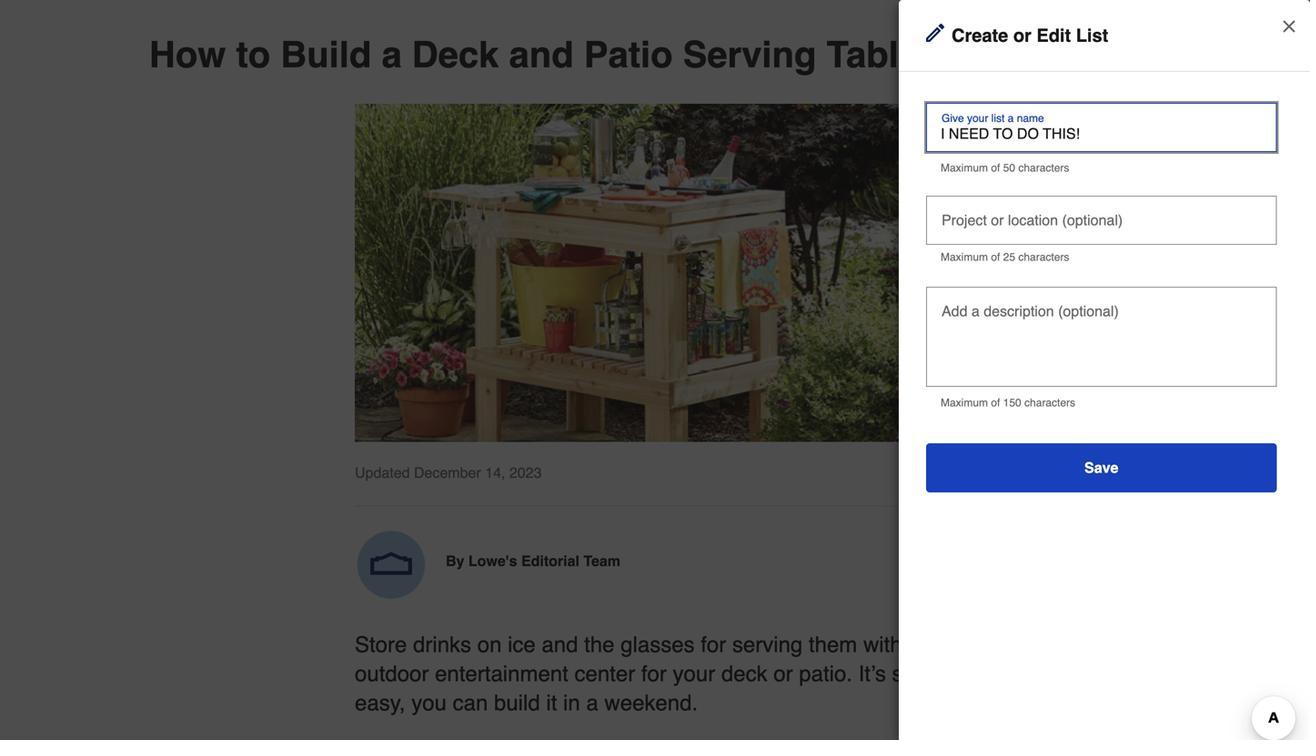 Task type: locate. For each thing, give the bounding box(es) containing it.
0 vertical spatial serving
[[683, 34, 817, 76]]

save for save
[[1085, 459, 1119, 476]]

deck
[[412, 34, 499, 76], [1132, 103, 1161, 117]]

0 horizontal spatial build
[[281, 34, 372, 76]]

0 horizontal spatial or
[[774, 661, 793, 686]]

it
[[546, 690, 557, 715]]

characters
[[1019, 162, 1070, 174], [1019, 251, 1070, 264], [1025, 396, 1076, 409]]

maximum for maximum of 150 characters
[[941, 396, 989, 409]]

save inside save button
[[1085, 459, 1119, 476]]

and inside how to build a deck and patio serving table in 1 weekend
[[1165, 103, 1186, 117]]

0 horizontal spatial patio
[[584, 34, 673, 76]]

and
[[509, 34, 574, 76], [1165, 103, 1186, 117], [542, 632, 578, 657]]

1 horizontal spatial for
[[701, 632, 727, 657]]

0 horizontal spatial for
[[642, 661, 667, 686]]

maximum left 150
[[941, 396, 989, 409]]

of left the 25
[[992, 251, 1001, 264]]

maximum of 50 characters
[[941, 162, 1070, 174]]

0 horizontal spatial a
[[382, 34, 402, 76]]

or
[[1014, 25, 1032, 46], [774, 661, 793, 686]]

maximum
[[941, 162, 989, 174], [941, 251, 989, 264], [941, 396, 989, 409]]

1 vertical spatial deck
[[1132, 103, 1161, 117]]

save
[[936, 18, 970, 35], [1085, 459, 1119, 476]]

0 vertical spatial for
[[701, 632, 727, 657]]

list
[[992, 18, 1017, 35], [1077, 25, 1109, 46], [1005, 210, 1028, 227]]

of for 150
[[992, 396, 1001, 409]]

1 up location text field
[[1094, 125, 1101, 139]]

maximum left 50
[[941, 162, 989, 174]]

serving
[[683, 34, 817, 76], [1222, 103, 1265, 117]]

with
[[864, 632, 903, 657]]

2 vertical spatial a
[[587, 690, 599, 715]]

1 horizontal spatial or
[[1014, 25, 1032, 46]]

0 horizontal spatial in
[[563, 690, 580, 715]]

or left edit
[[1014, 25, 1032, 46]]

0 horizontal spatial table
[[827, 34, 919, 76]]

to
[[974, 18, 988, 35], [236, 34, 271, 76], [1076, 103, 1086, 117]]

1 maximum from the top
[[941, 162, 989, 174]]

for
[[701, 632, 727, 657], [642, 661, 667, 686]]

1 vertical spatial build
[[1090, 103, 1118, 117]]

0 vertical spatial how
[[149, 34, 226, 76]]

table left edit image
[[827, 34, 919, 76]]

0 vertical spatial patio
[[584, 34, 673, 76]]

lowe's editorial team image
[[355, 528, 428, 601]]

or down serving
[[774, 661, 793, 686]]

0 vertical spatial maximum
[[941, 162, 989, 174]]

2023
[[510, 464, 542, 481]]

1 horizontal spatial to
[[974, 18, 988, 35]]

weekend up location text field
[[1105, 125, 1158, 139]]

save for save to list
[[936, 18, 970, 35]]

build
[[281, 34, 372, 76], [1090, 103, 1118, 117]]

to inside how to build a deck and patio serving table in 1 weekend
[[1076, 103, 1086, 117]]

1 horizontal spatial deck
[[1132, 103, 1161, 117]]

1 vertical spatial how
[[1047, 103, 1072, 117]]

so
[[893, 661, 916, 686]]

1 vertical spatial table
[[1047, 125, 1077, 139]]

editorial
[[522, 552, 580, 569]]

2 horizontal spatial to
[[1076, 103, 1086, 117]]

drinks
[[413, 632, 472, 657]]

listname text field
[[934, 125, 1270, 143]]

0 horizontal spatial 1
[[972, 34, 992, 76]]

0 vertical spatial characters
[[1019, 162, 1070, 174]]

easy,
[[355, 690, 406, 715]]

1 vertical spatial in
[[1081, 125, 1090, 139]]

in right the heart outline icon
[[929, 34, 962, 76]]

1 horizontal spatial save
[[1085, 459, 1119, 476]]

a
[[382, 34, 402, 76], [1122, 103, 1129, 117], [587, 690, 599, 715]]

3 maximum from the top
[[941, 396, 989, 409]]

ice
[[508, 632, 536, 657]]

by
[[446, 552, 465, 569]]

for up the your
[[701, 632, 727, 657]]

0 vertical spatial deck
[[412, 34, 499, 76]]

patio
[[584, 34, 673, 76], [1190, 103, 1219, 117]]

build
[[494, 690, 540, 715]]

1 horizontal spatial a
[[587, 690, 599, 715]]

maximum down sam's
[[941, 251, 989, 264]]

0 vertical spatial weekend
[[1002, 34, 1162, 76]]

center
[[575, 661, 636, 686]]

weekend
[[1002, 34, 1162, 76], [1105, 125, 1158, 139]]

team
[[584, 552, 621, 569]]

it's
[[859, 661, 886, 686]]

deck inside how to build a deck and patio serving table in 1 weekend
[[1132, 103, 1161, 117]]

list right edit
[[1077, 25, 1109, 46]]

outdoor
[[355, 661, 429, 686]]

0 vertical spatial a
[[382, 34, 402, 76]]

0 vertical spatial in
[[929, 34, 962, 76]]

2 vertical spatial characters
[[1025, 396, 1076, 409]]

in
[[929, 34, 962, 76], [1081, 125, 1090, 139], [563, 690, 580, 715]]

0 vertical spatial or
[[1014, 25, 1032, 46]]

characters right 50
[[1019, 162, 1070, 174]]

maximum for maximum of 50 characters
[[941, 162, 989, 174]]

1 vertical spatial save
[[1085, 459, 1119, 476]]

0 vertical spatial save
[[936, 18, 970, 35]]

characters right the 25
[[1019, 251, 1070, 264]]

1 vertical spatial and
[[1165, 103, 1186, 117]]

1 horizontal spatial table
[[1047, 125, 1077, 139]]

of
[[992, 162, 1001, 174], [1032, 210, 1044, 227], [992, 251, 1001, 264], [992, 396, 1001, 409]]

of left 50
[[992, 162, 1001, 174]]

1 horizontal spatial how
[[1047, 103, 1072, 117]]

1 horizontal spatial in
[[929, 34, 962, 76]]

1
[[972, 34, 992, 76], [1094, 125, 1101, 139]]

in right it
[[563, 690, 580, 715]]

how to build a deck and patio serving table in 1 weekend
[[149, 34, 1162, 76], [1047, 103, 1265, 139]]

them
[[809, 632, 858, 657]]

2 vertical spatial maximum
[[941, 396, 989, 409]]

1 vertical spatial maximum
[[941, 251, 989, 264]]

1 vertical spatial a
[[1122, 103, 1129, 117]]

serving
[[733, 632, 803, 657]]

2 maximum from the top
[[941, 251, 989, 264]]

how
[[149, 34, 226, 76], [1047, 103, 1072, 117]]

0 horizontal spatial how
[[149, 34, 226, 76]]

characters for maximum of 50 characters
[[1019, 162, 1070, 174]]

weekend up listname "text field"
[[1002, 34, 1162, 76]]

0 horizontal spatial save
[[936, 18, 970, 35]]

1 vertical spatial for
[[642, 661, 667, 686]]

1 horizontal spatial build
[[1090, 103, 1118, 117]]

edit
[[1037, 25, 1072, 46]]

0 vertical spatial and
[[509, 34, 574, 76]]

characters right 150
[[1025, 396, 1076, 409]]

1 horizontal spatial patio
[[1190, 103, 1219, 117]]

1 vertical spatial serving
[[1222, 103, 1265, 117]]

maximum of 150 characters
[[941, 396, 1076, 409]]

save to list
[[936, 18, 1017, 35]]

table
[[827, 34, 919, 76], [1047, 125, 1077, 139]]

you
[[412, 690, 447, 715]]

in inside store drinks on ice and the glasses for serving them with this outdoor entertainment center for your deck or patio. it's so easy, you can build it in a weekend.
[[563, 690, 580, 715]]

updated december 14, 2023
[[355, 464, 542, 481]]

0 vertical spatial build
[[281, 34, 372, 76]]

1 vertical spatial or
[[774, 661, 793, 686]]

for up 'weekend.'
[[642, 661, 667, 686]]

1 vertical spatial characters
[[1019, 251, 1070, 264]]

2 vertical spatial in
[[563, 690, 580, 715]]

location text field
[[934, 196, 1270, 236]]

1 vertical spatial 1
[[1094, 125, 1101, 139]]

2 horizontal spatial in
[[1081, 125, 1090, 139]]

edit image
[[927, 24, 945, 42]]

can
[[453, 690, 488, 715]]

patio.
[[799, 661, 853, 686]]

table up maximum of 50 characters at the top
[[1047, 125, 1077, 139]]

characters for maximum of 25 characters
[[1019, 251, 1070, 264]]

2 vertical spatial and
[[542, 632, 578, 657]]

of left 150
[[992, 396, 1001, 409]]

lowe's
[[469, 552, 517, 569]]

in up location text field
[[1081, 125, 1090, 139]]

1 horizontal spatial serving
[[1222, 103, 1265, 117]]

1 right edit image
[[972, 34, 992, 76]]



Task type: vqa. For each thing, say whether or not it's contained in the screenshot.
WITH in the right of the page
yes



Task type: describe. For each thing, give the bounding box(es) containing it.
1 horizontal spatial 1
[[1094, 125, 1101, 139]]

this
[[909, 632, 943, 657]]

0 horizontal spatial to
[[236, 34, 271, 76]]

a cedar patio serving table with beverages on ice, glasses, lemons and limes and plates. image
[[355, 104, 956, 442]]

25
[[1004, 251, 1016, 264]]

sam's list of things
[[961, 210, 1092, 227]]

50
[[1004, 162, 1016, 174]]

close image
[[1281, 17, 1299, 35]]

glasses
[[621, 632, 695, 657]]

of for 50
[[992, 162, 1001, 174]]

store drinks on ice and the glasses for serving them with this outdoor entertainment center for your deck or patio. it's so easy, you can build it in a weekend.
[[355, 632, 943, 715]]

by lowe's editorial team
[[446, 552, 621, 569]]

things
[[1048, 210, 1092, 227]]

deck
[[722, 661, 768, 686]]

your
[[673, 661, 716, 686]]

and inside store drinks on ice and the glasses for serving them with this outdoor entertainment center for your deck or patio. it's so easy, you can build it in a weekend.
[[542, 632, 578, 657]]

a inside store drinks on ice and the glasses for serving them with this outdoor entertainment center for your deck or patio. it's so easy, you can build it in a weekend.
[[587, 690, 599, 715]]

sam's
[[961, 210, 1001, 227]]

0 vertical spatial 1
[[972, 34, 992, 76]]

maximum for maximum of 25 characters
[[941, 251, 989, 264]]

of left things at the right top of the page
[[1032, 210, 1044, 227]]

heart outline image
[[914, 19, 928, 34]]

december
[[414, 464, 481, 481]]

14,
[[485, 464, 506, 481]]

2 horizontal spatial a
[[1122, 103, 1129, 117]]

create
[[952, 25, 1009, 46]]

description text field
[[934, 312, 1270, 378]]

1 vertical spatial patio
[[1190, 103, 1219, 117]]

how inside how to build a deck and patio serving table in 1 weekend
[[1047, 103, 1072, 117]]

characters for maximum of 150 characters
[[1025, 396, 1076, 409]]

close image
[[1281, 17, 1299, 35]]

create or edit list
[[952, 25, 1109, 46]]

weekend.
[[605, 690, 698, 715]]

1 vertical spatial how to build a deck and patio serving table in 1 weekend
[[1047, 103, 1265, 139]]

1 vertical spatial weekend
[[1105, 125, 1158, 139]]

store
[[355, 632, 407, 657]]

or inside store drinks on ice and the glasses for serving them with this outdoor entertainment center for your deck or patio. it's so easy, you can build it in a weekend.
[[774, 661, 793, 686]]

list right sam's
[[1005, 210, 1028, 227]]

on
[[478, 632, 502, 657]]

entertainment
[[435, 661, 569, 686]]

maximum of 25 characters
[[941, 251, 1070, 264]]

0 horizontal spatial deck
[[412, 34, 499, 76]]

updated
[[355, 464, 410, 481]]

of for 25
[[992, 251, 1001, 264]]

list left edit
[[992, 18, 1017, 35]]

save button
[[927, 443, 1277, 492]]

150
[[1004, 396, 1022, 409]]

0 vertical spatial table
[[827, 34, 919, 76]]

0 vertical spatial how to build a deck and patio serving table in 1 weekend
[[149, 34, 1162, 76]]

0 horizontal spatial serving
[[683, 34, 817, 76]]

the
[[585, 632, 615, 657]]



